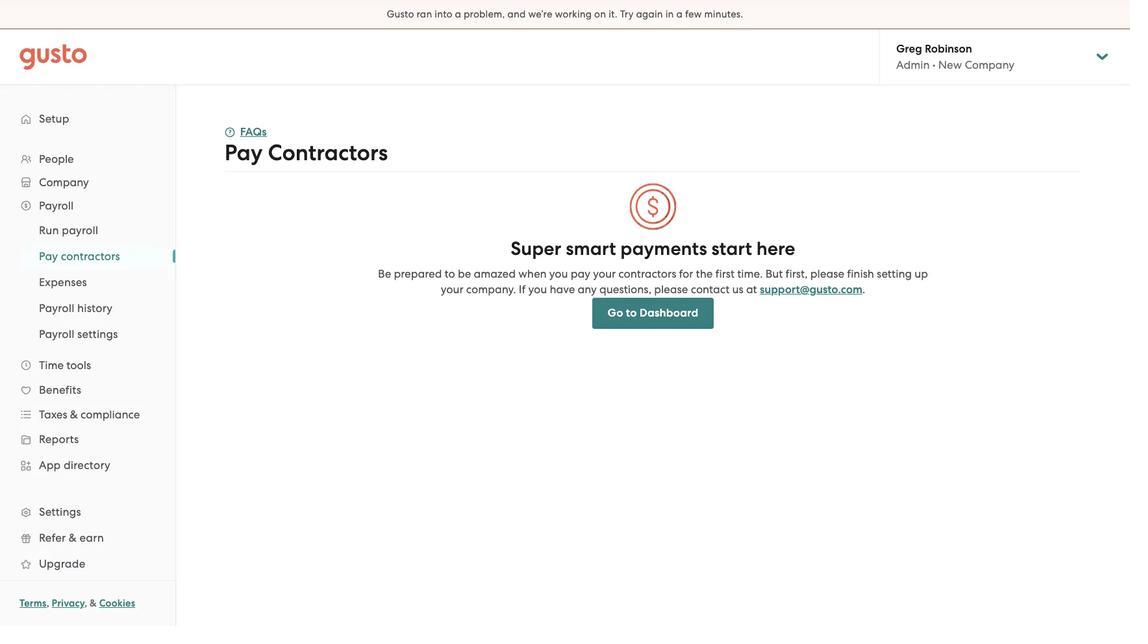 Task type: vqa. For each thing, say whether or not it's contained in the screenshot.
"FEDERAL"
no



Task type: describe. For each thing, give the bounding box(es) containing it.
tools
[[66, 359, 91, 372]]

setting
[[877, 268, 912, 281]]

payroll button
[[13, 194, 162, 218]]

pay contractors link
[[23, 245, 162, 268]]

list containing people
[[0, 147, 175, 604]]

faqs button
[[225, 125, 267, 140]]

for
[[679, 268, 693, 281]]

when
[[519, 268, 547, 281]]

1 horizontal spatial please
[[811, 268, 845, 281]]

.
[[863, 283, 866, 296]]

if
[[519, 283, 526, 296]]

run payroll
[[39, 224, 98, 237]]

app directory link
[[13, 454, 162, 478]]

privacy
[[52, 598, 85, 610]]

home image
[[19, 44, 87, 70]]

people button
[[13, 147, 162, 171]]

pay for pay contractors
[[225, 140, 263, 166]]

company inside company dropdown button
[[39, 176, 89, 189]]

to inside go to dashboard link
[[626, 307, 637, 320]]

taxes
[[39, 409, 67, 422]]

working
[[555, 8, 592, 20]]

dashboard
[[640, 307, 699, 320]]

go to dashboard link
[[592, 298, 714, 329]]

payroll for payroll settings
[[39, 328, 74, 341]]

reports
[[39, 433, 79, 446]]

setup link
[[13, 107, 162, 131]]

1 a from the left
[[455, 8, 461, 20]]

run payroll link
[[23, 219, 162, 242]]

1 vertical spatial you
[[529, 283, 547, 296]]

us
[[732, 283, 744, 296]]

gusto ran into a problem, and we're working on it. try again in a few minutes.
[[387, 8, 744, 20]]

•
[[933, 58, 936, 71]]

app
[[39, 459, 61, 472]]

payroll
[[62, 224, 98, 237]]

payroll settings
[[39, 328, 118, 341]]

company.
[[466, 283, 516, 296]]

contractors inside be prepared to be amazed when you pay your contractors for the first time. but first, please finish setting up your company. if you have any questions, please contact us at
[[619, 268, 677, 281]]

refer & earn link
[[13, 527, 162, 550]]

cookies button
[[99, 596, 135, 612]]

and
[[508, 8, 526, 20]]

app directory
[[39, 459, 110, 472]]

on
[[594, 8, 606, 20]]

time tools button
[[13, 354, 162, 377]]

here
[[757, 238, 796, 261]]

prepared
[[394, 268, 442, 281]]

contractors
[[268, 140, 388, 166]]

& for earn
[[69, 532, 77, 545]]

company button
[[13, 171, 162, 194]]

2 a from the left
[[677, 8, 683, 20]]

upgrade link
[[13, 553, 162, 576]]

at
[[746, 283, 757, 296]]

run
[[39, 224, 59, 237]]

first
[[716, 268, 735, 281]]

contractors inside list
[[61, 250, 120, 263]]

up
[[915, 268, 928, 281]]

into
[[435, 8, 453, 20]]

support@gusto.com link
[[760, 283, 863, 297]]

first,
[[786, 268, 808, 281]]

taxes & compliance
[[39, 409, 140, 422]]

1 , from the left
[[47, 598, 49, 610]]

terms link
[[19, 598, 47, 610]]

amazed
[[474, 268, 516, 281]]

settings
[[77, 328, 118, 341]]

2 vertical spatial &
[[90, 598, 97, 610]]

go
[[608, 307, 623, 320]]

be prepared to be amazed when you pay your contractors for the first time. but first, please finish setting up your company. if you have any questions, please contact us at
[[378, 268, 928, 296]]

directory
[[64, 459, 110, 472]]

list containing run payroll
[[0, 218, 175, 348]]

few
[[685, 8, 702, 20]]

& for compliance
[[70, 409, 78, 422]]

time
[[39, 359, 64, 372]]

refer
[[39, 532, 66, 545]]

it.
[[609, 8, 618, 20]]

robinson
[[925, 42, 972, 56]]

super
[[511, 238, 562, 261]]

history
[[77, 302, 113, 315]]

the
[[696, 268, 713, 281]]

1 horizontal spatial your
[[593, 268, 616, 281]]

start
[[712, 238, 752, 261]]

expenses link
[[23, 271, 162, 294]]

payments
[[621, 238, 707, 261]]



Task type: locate. For each thing, give the bounding box(es) containing it.
0 horizontal spatial a
[[455, 8, 461, 20]]

1 vertical spatial please
[[654, 283, 688, 296]]

1 vertical spatial pay
[[39, 250, 58, 263]]

gusto
[[387, 8, 414, 20]]

a right into
[[455, 8, 461, 20]]

to right the go
[[626, 307, 637, 320]]

& right taxes
[[70, 409, 78, 422]]

2 vertical spatial payroll
[[39, 328, 74, 341]]

0 vertical spatial you
[[549, 268, 568, 281]]

cookies
[[99, 598, 135, 610]]

1 payroll from the top
[[39, 199, 74, 212]]

,
[[47, 598, 49, 610], [85, 598, 87, 610]]

payroll up the time on the left bottom of the page
[[39, 328, 74, 341]]

greg
[[897, 42, 922, 56]]

, left privacy
[[47, 598, 49, 610]]

benefits link
[[13, 379, 162, 402]]

settings link
[[13, 501, 162, 524]]

in
[[666, 8, 674, 20]]

be
[[458, 268, 471, 281]]

upgrade
[[39, 558, 85, 571]]

payroll inside dropdown button
[[39, 199, 74, 212]]

have
[[550, 283, 575, 296]]

company down people
[[39, 176, 89, 189]]

1 horizontal spatial ,
[[85, 598, 87, 610]]

0 horizontal spatial please
[[654, 283, 688, 296]]

super smart payments start here
[[511, 238, 796, 261]]

greg robinson admin • new company
[[897, 42, 1015, 71]]

any
[[578, 283, 597, 296]]

1 vertical spatial to
[[626, 307, 637, 320]]

earn
[[80, 532, 104, 545]]

you
[[549, 268, 568, 281], [529, 283, 547, 296]]

settings
[[39, 506, 81, 519]]

1 horizontal spatial company
[[965, 58, 1015, 71]]

please down the for at the right of page
[[654, 283, 688, 296]]

you right if
[[529, 283, 547, 296]]

questions,
[[600, 283, 652, 296]]

1 vertical spatial &
[[69, 532, 77, 545]]

your
[[593, 268, 616, 281], [441, 283, 464, 296]]

0 vertical spatial pay
[[225, 140, 263, 166]]

but
[[766, 268, 783, 281]]

payroll history link
[[23, 297, 162, 320]]

people
[[39, 153, 74, 166]]

payroll up "run"
[[39, 199, 74, 212]]

compliance
[[81, 409, 140, 422]]

pay contractors
[[39, 250, 120, 263]]

terms , privacy , & cookies
[[19, 598, 135, 610]]

be
[[378, 268, 391, 281]]

expenses
[[39, 276, 87, 289]]

payroll
[[39, 199, 74, 212], [39, 302, 74, 315], [39, 328, 74, 341]]

pay down "run"
[[39, 250, 58, 263]]

& left cookies
[[90, 598, 97, 610]]

list
[[0, 147, 175, 604], [0, 218, 175, 348]]

to left be
[[445, 268, 455, 281]]

0 horizontal spatial to
[[445, 268, 455, 281]]

your up any
[[593, 268, 616, 281]]

payroll for payroll history
[[39, 302, 74, 315]]

1 horizontal spatial a
[[677, 8, 683, 20]]

0 vertical spatial please
[[811, 268, 845, 281]]

1 horizontal spatial pay
[[225, 140, 263, 166]]

0 horizontal spatial pay
[[39, 250, 58, 263]]

payroll settings link
[[23, 323, 162, 346]]

privacy link
[[52, 598, 85, 610]]

pay
[[571, 268, 591, 281]]

taxes & compliance button
[[13, 403, 162, 427]]

1 horizontal spatial you
[[549, 268, 568, 281]]

contractors up expenses link
[[61, 250, 120, 263]]

support@gusto.com
[[760, 283, 863, 297]]

setup
[[39, 112, 69, 125]]

please
[[811, 268, 845, 281], [654, 283, 688, 296]]

minutes.
[[705, 8, 744, 20]]

0 vertical spatial to
[[445, 268, 455, 281]]

, left cookies
[[85, 598, 87, 610]]

time tools
[[39, 359, 91, 372]]

admin
[[897, 58, 930, 71]]

&
[[70, 409, 78, 422], [69, 532, 77, 545], [90, 598, 97, 610]]

0 vertical spatial company
[[965, 58, 1015, 71]]

0 vertical spatial contractors
[[61, 250, 120, 263]]

company inside greg robinson admin • new company
[[965, 58, 1015, 71]]

contractors down super smart payments start here
[[619, 268, 677, 281]]

0 vertical spatial your
[[593, 268, 616, 281]]

to inside be prepared to be amazed when you pay your contractors for the first time. but first, please finish setting up your company. if you have any questions, please contact us at
[[445, 268, 455, 281]]

faqs
[[240, 125, 267, 139]]

1 vertical spatial your
[[441, 283, 464, 296]]

0 horizontal spatial your
[[441, 283, 464, 296]]

please up support@gusto.com .
[[811, 268, 845, 281]]

illustration of a coin image
[[629, 183, 678, 231]]

0 vertical spatial &
[[70, 409, 78, 422]]

company right new
[[965, 58, 1015, 71]]

you up the have
[[549, 268, 568, 281]]

go to dashboard
[[608, 307, 699, 320]]

smart
[[566, 238, 616, 261]]

1 horizontal spatial contractors
[[619, 268, 677, 281]]

1 horizontal spatial to
[[626, 307, 637, 320]]

your down be
[[441, 283, 464, 296]]

0 horizontal spatial ,
[[47, 598, 49, 610]]

& left earn
[[69, 532, 77, 545]]

refer & earn
[[39, 532, 104, 545]]

to
[[445, 268, 455, 281], [626, 307, 637, 320]]

payroll for payroll
[[39, 199, 74, 212]]

contractors
[[61, 250, 120, 263], [619, 268, 677, 281]]

new
[[939, 58, 962, 71]]

try
[[620, 8, 634, 20]]

2 , from the left
[[85, 598, 87, 610]]

0 horizontal spatial contractors
[[61, 250, 120, 263]]

1 vertical spatial company
[[39, 176, 89, 189]]

pay down faqs
[[225, 140, 263, 166]]

a right in
[[677, 8, 683, 20]]

benefits
[[39, 384, 81, 397]]

2 payroll from the top
[[39, 302, 74, 315]]

0 horizontal spatial you
[[529, 283, 547, 296]]

pay for pay contractors
[[39, 250, 58, 263]]

1 list from the top
[[0, 147, 175, 604]]

support@gusto.com .
[[760, 283, 866, 297]]

ran
[[417, 8, 432, 20]]

finish
[[847, 268, 874, 281]]

pay inside list
[[39, 250, 58, 263]]

2 list from the top
[[0, 218, 175, 348]]

payroll history
[[39, 302, 113, 315]]

problem,
[[464, 8, 505, 20]]

pay contractors
[[225, 140, 388, 166]]

we're
[[528, 8, 553, 20]]

gusto navigation element
[[0, 85, 175, 624]]

3 payroll from the top
[[39, 328, 74, 341]]

terms
[[19, 598, 47, 610]]

0 vertical spatial payroll
[[39, 199, 74, 212]]

reports link
[[13, 428, 162, 452]]

payroll down expenses
[[39, 302, 74, 315]]

1 vertical spatial payroll
[[39, 302, 74, 315]]

time.
[[738, 268, 763, 281]]

& inside dropdown button
[[70, 409, 78, 422]]

1 vertical spatial contractors
[[619, 268, 677, 281]]

0 horizontal spatial company
[[39, 176, 89, 189]]



